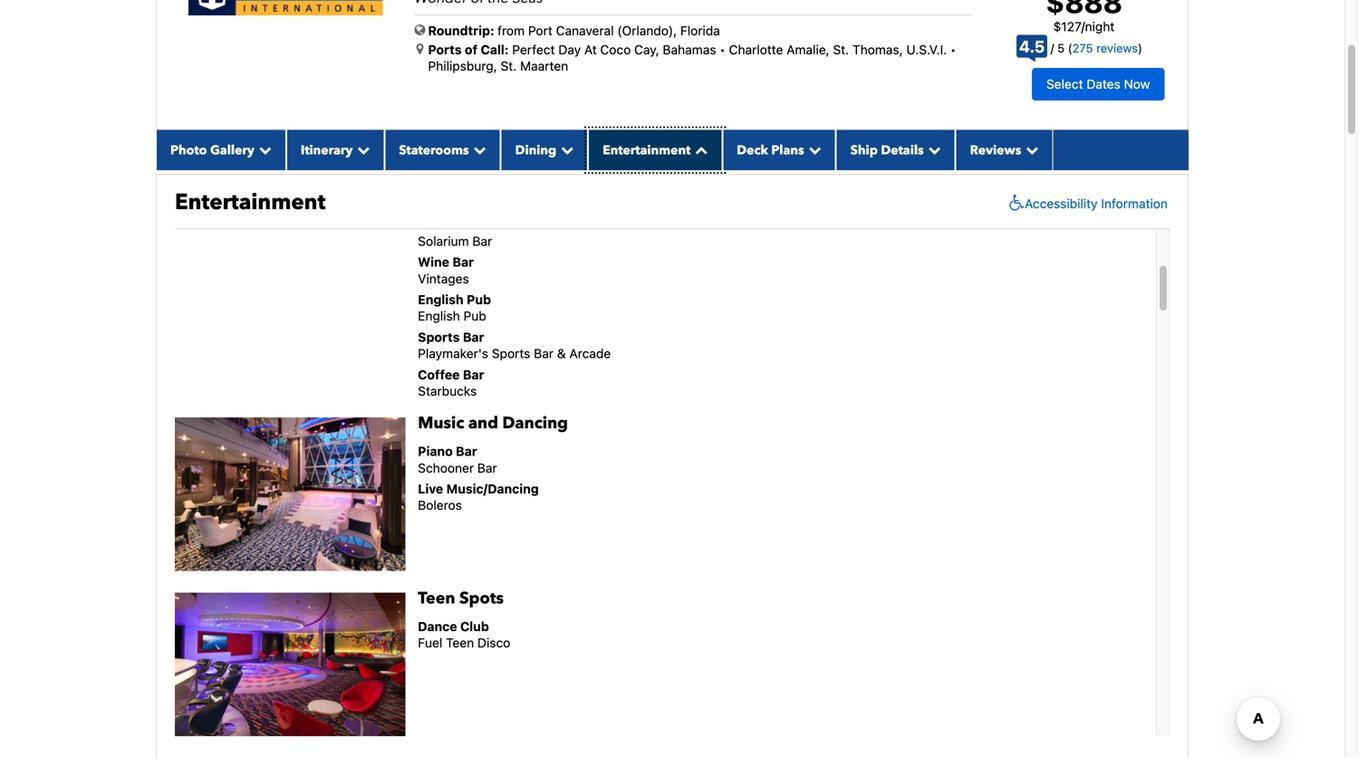 Task type: locate. For each thing, give the bounding box(es) containing it.
of
[[465, 42, 478, 57]]

piano bar schooner bar live music/dancing boleros
[[418, 444, 539, 513]]

chevron down image for deck plans
[[804, 143, 822, 156]]

st. down "call:"
[[501, 59, 517, 74]]

2 chevron down image from the left
[[557, 143, 574, 156]]

ship details
[[851, 142, 924, 159]]

bar up vintages
[[453, 255, 474, 270]]

music and dancing
[[418, 413, 568, 435]]

chevron down image for dining
[[557, 143, 574, 156]]

chevron down image down maarten
[[557, 143, 574, 156]]

)
[[1138, 41, 1143, 55]]

chevron down image left reviews
[[924, 143, 941, 156]]

0 vertical spatial st.
[[833, 42, 849, 57]]

teen up dance
[[418, 588, 455, 610]]

royal caribbean image
[[188, 0, 383, 15]]

1 vertical spatial teen
[[446, 636, 474, 651]]

entertainment button
[[588, 130, 723, 170]]

chevron up image
[[691, 143, 708, 156]]

sports up playmaker's at the left of the page
[[418, 330, 460, 345]]

charlotte
[[729, 42, 783, 57]]

itinerary button
[[286, 130, 385, 170]]

(
[[1068, 41, 1073, 55]]

ports of call: perfect day at coco cay, bahamas • charlotte amalie, st. thomas, u.s.v.i. • philipsburg, st. maarten
[[428, 42, 956, 74]]

0 vertical spatial entertainment
[[603, 142, 691, 159]]

/ inside 4.5 / 5 ( 275 reviews )
[[1051, 41, 1054, 55]]

spots
[[459, 588, 504, 610]]

(orlando),
[[617, 23, 677, 38]]

now
[[1124, 76, 1150, 91]]

entertainment main content
[[147, 0, 1198, 758]]

bar up schooner
[[456, 444, 477, 459]]

dance
[[418, 619, 457, 634]]

/
[[1082, 19, 1085, 34], [1051, 41, 1054, 55]]

1 horizontal spatial /
[[1082, 19, 1085, 34]]

•
[[720, 42, 726, 57], [951, 42, 956, 57]]

photo gallery button
[[156, 130, 286, 170]]

photo
[[170, 142, 207, 159]]

$127
[[1054, 19, 1082, 34]]

plans
[[771, 142, 804, 159]]

playmaker's
[[418, 346, 489, 361]]

st.
[[833, 42, 849, 57], [501, 59, 517, 74]]

ship
[[851, 142, 878, 159]]

entertainment
[[603, 142, 691, 159], [175, 187, 326, 217]]

roundtrip: from port canaveral (orlando), florida
[[428, 23, 720, 38]]

chevron down image
[[255, 143, 272, 156], [557, 143, 574, 156], [924, 143, 941, 156]]

chevron down image left itinerary
[[255, 143, 272, 156]]

sports
[[418, 330, 460, 345], [492, 346, 531, 361]]

wheelchair image
[[1005, 194, 1025, 212]]

5
[[1058, 41, 1065, 55]]

0 horizontal spatial •
[[720, 42, 726, 57]]

staterooms
[[399, 142, 469, 159]]

1 vertical spatial sports
[[492, 346, 531, 361]]

deck plans button
[[723, 130, 836, 170]]

teen down club
[[446, 636, 474, 651]]

1 chevron down image from the left
[[353, 143, 370, 156]]

1 • from the left
[[720, 42, 726, 57]]

live
[[418, 482, 443, 497]]

accessibility
[[1025, 196, 1098, 211]]

4.5
[[1019, 37, 1045, 56]]

chevron down image for reviews
[[1022, 143, 1039, 156]]

2 horizontal spatial chevron down image
[[924, 143, 941, 156]]

sports left & at top
[[492, 346, 531, 361]]

chevron down image left ship
[[804, 143, 822, 156]]

maarten
[[520, 59, 568, 74]]

chevron down image for ship details
[[924, 143, 941, 156]]

0 vertical spatial /
[[1082, 19, 1085, 34]]

teen spots
[[418, 588, 504, 610]]

1 horizontal spatial •
[[951, 42, 956, 57]]

chevron down image inside the itinerary dropdown button
[[353, 143, 370, 156]]

dates
[[1087, 76, 1121, 91]]

2 chevron down image from the left
[[469, 143, 486, 156]]

1 horizontal spatial entertainment
[[603, 142, 691, 159]]

perfect
[[512, 42, 555, 57]]

dining
[[515, 142, 557, 159]]

chevron down image inside photo gallery dropdown button
[[255, 143, 272, 156]]

&
[[557, 346, 566, 361]]

starbucks
[[418, 384, 477, 399]]

0 horizontal spatial sports
[[418, 330, 460, 345]]

pub down vintages
[[467, 292, 491, 307]]

bar
[[447, 217, 467, 232], [473, 234, 492, 249], [453, 255, 474, 270], [463, 330, 484, 345], [534, 346, 554, 361], [463, 367, 484, 382], [456, 444, 477, 459], [477, 461, 497, 476]]

/ for 4.5
[[1051, 41, 1054, 55]]

st. right amalie,
[[833, 42, 849, 57]]

reviews
[[1097, 41, 1138, 55]]

information
[[1101, 196, 1168, 211]]

chevron down image inside deck plans dropdown button
[[804, 143, 822, 156]]

4 chevron down image from the left
[[1022, 143, 1039, 156]]

/ left 5
[[1051, 41, 1054, 55]]

entertainment inside dropdown button
[[603, 142, 691, 159]]

pub
[[467, 292, 491, 307], [464, 309, 486, 324]]

3 chevron down image from the left
[[804, 143, 822, 156]]

chevron down image left staterooms
[[353, 143, 370, 156]]

solarium
[[418, 234, 469, 249]]

1 vertical spatial entertainment
[[175, 187, 326, 217]]

1 vertical spatial english
[[418, 309, 460, 324]]

chevron down image left dining
[[469, 143, 486, 156]]

pub up playmaker's at the left of the page
[[464, 309, 486, 324]]

teen inside dance club fuel teen disco
[[446, 636, 474, 651]]

chevron down image inside dining dropdown button
[[557, 143, 574, 156]]

at
[[584, 42, 597, 57]]

0 vertical spatial english
[[418, 292, 464, 307]]

pool
[[418, 217, 444, 232]]

• down florida
[[720, 42, 726, 57]]

0 horizontal spatial chevron down image
[[255, 143, 272, 156]]

bar left & at top
[[534, 346, 554, 361]]

chevron down image up wheelchair image
[[1022, 143, 1039, 156]]

chevron down image inside reviews dropdown button
[[1022, 143, 1039, 156]]

1 chevron down image from the left
[[255, 143, 272, 156]]

chevron down image for photo gallery
[[255, 143, 272, 156]]

teen
[[418, 588, 455, 610], [446, 636, 474, 651]]

1 vertical spatial st.
[[501, 59, 517, 74]]

ports
[[428, 42, 462, 57]]

select          dates now
[[1047, 76, 1150, 91]]

staterooms button
[[385, 130, 501, 170]]

canaveral
[[556, 23, 614, 38]]

u.s.v.i.
[[907, 42, 947, 57]]

0 horizontal spatial /
[[1051, 41, 1054, 55]]

from
[[498, 23, 525, 38]]

dance club fuel teen disco
[[418, 619, 510, 651]]

1 horizontal spatial chevron down image
[[557, 143, 574, 156]]

1 horizontal spatial st.
[[833, 42, 849, 57]]

3 chevron down image from the left
[[924, 143, 941, 156]]

• right u.s.v.i.
[[951, 42, 956, 57]]

gallery
[[210, 142, 255, 159]]

chevron down image inside staterooms "dropdown button"
[[469, 143, 486, 156]]

1 vertical spatial /
[[1051, 41, 1054, 55]]

arcade
[[569, 346, 611, 361]]

english
[[418, 292, 464, 307], [418, 309, 460, 324]]

chevron down image
[[353, 143, 370, 156], [469, 143, 486, 156], [804, 143, 822, 156], [1022, 143, 1039, 156]]

chevron down image inside 'ship details' dropdown button
[[924, 143, 941, 156]]

/ up 4.5 / 5 ( 275 reviews )
[[1082, 19, 1085, 34]]

amalie,
[[787, 42, 830, 57]]

vintages
[[418, 271, 469, 286]]



Task type: vqa. For each thing, say whether or not it's contained in the screenshot.
275
yes



Task type: describe. For each thing, give the bounding box(es) containing it.
port
[[528, 23, 553, 38]]

0 vertical spatial pub
[[467, 292, 491, 307]]

0 horizontal spatial entertainment
[[175, 187, 326, 217]]

1 english from the top
[[418, 292, 464, 307]]

chevron down image for itinerary
[[353, 143, 370, 156]]

0 horizontal spatial st.
[[501, 59, 517, 74]]

bar up music/dancing
[[477, 461, 497, 476]]

schooner
[[418, 461, 474, 476]]

1 horizontal spatial sports
[[492, 346, 531, 361]]

map marker image
[[416, 43, 424, 55]]

/ for $127
[[1082, 19, 1085, 34]]

dining button
[[501, 130, 588, 170]]

ship details button
[[836, 130, 956, 170]]

bar up playmaker's at the left of the page
[[463, 330, 484, 345]]

0 vertical spatial sports
[[418, 330, 460, 345]]

coco
[[600, 42, 631, 57]]

coffee
[[418, 367, 460, 382]]

fuel
[[418, 636, 443, 651]]

chevron down image for staterooms
[[469, 143, 486, 156]]

music
[[418, 413, 464, 435]]

select
[[1047, 76, 1083, 91]]

photo gallery
[[170, 142, 255, 159]]

and
[[468, 413, 498, 435]]

deck plans
[[737, 142, 804, 159]]

2 • from the left
[[951, 42, 956, 57]]

accessibility information link
[[1005, 194, 1168, 212]]

florida
[[681, 23, 720, 38]]

disco
[[478, 636, 510, 651]]

bar up 'solarium'
[[447, 217, 467, 232]]

itinerary
[[301, 142, 353, 159]]

$127 / night
[[1054, 19, 1115, 34]]

1 vertical spatial pub
[[464, 309, 486, 324]]

bar down playmaker's at the left of the page
[[463, 367, 484, 382]]

club
[[460, 619, 489, 634]]

boleros
[[418, 498, 462, 513]]

thomas,
[[853, 42, 903, 57]]

day
[[559, 42, 581, 57]]

details
[[881, 142, 924, 159]]

philipsburg,
[[428, 59, 497, 74]]

call:
[[481, 42, 509, 57]]

pool bar solarium bar wine bar vintages english pub english pub sports bar playmaker's sports bar & arcade coffee bar starbucks
[[418, 217, 611, 399]]

dancing
[[502, 413, 568, 435]]

cay,
[[634, 42, 659, 57]]

bar right 'solarium'
[[473, 234, 492, 249]]

globe image
[[415, 24, 425, 36]]

reviews button
[[956, 130, 1053, 170]]

select          dates now link
[[1032, 68, 1165, 101]]

275
[[1073, 41, 1093, 55]]

roundtrip:
[[428, 23, 494, 38]]

accessibility information
[[1025, 196, 1168, 211]]

0 vertical spatial teen
[[418, 588, 455, 610]]

2 english from the top
[[418, 309, 460, 324]]

reviews
[[970, 142, 1022, 159]]

wine
[[418, 255, 449, 270]]

music/dancing
[[447, 482, 539, 497]]

piano
[[418, 444, 453, 459]]

deck
[[737, 142, 768, 159]]

275 reviews link
[[1073, 41, 1138, 55]]

bahamas
[[663, 42, 716, 57]]

night
[[1085, 19, 1115, 34]]

4.5 / 5 ( 275 reviews )
[[1019, 37, 1143, 56]]



